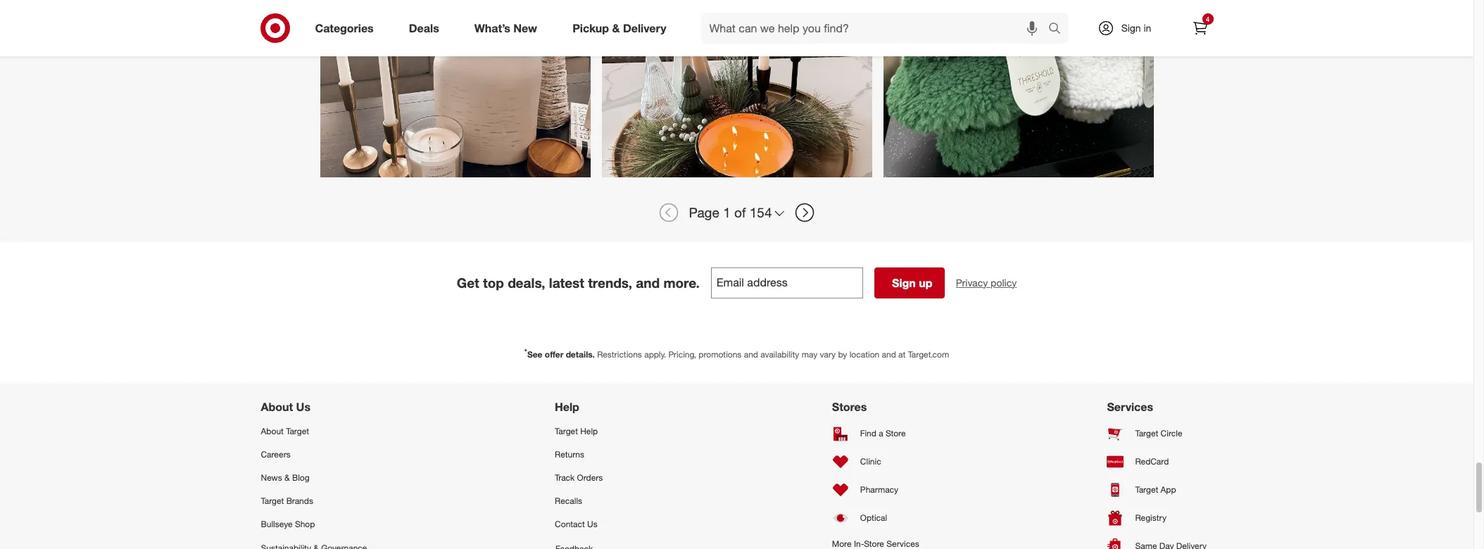 Task type: describe. For each thing, give the bounding box(es) containing it.
privacy policy
[[956, 277, 1017, 289]]

page 1 of 154
[[689, 204, 772, 221]]

redcard link
[[1107, 448, 1213, 476]]

page 1 of 154 button
[[683, 197, 791, 228]]

& for pickup
[[612, 21, 620, 35]]

sign up
[[892, 276, 933, 290]]

target circle link
[[1107, 420, 1213, 448]]

deals link
[[397, 13, 457, 44]]

privacy policy link
[[956, 276, 1017, 290]]

pharmacy
[[860, 485, 899, 495]]

trends,
[[588, 275, 632, 291]]

contact us
[[555, 519, 598, 530]]

sign for sign in
[[1121, 22, 1141, 34]]

registry
[[1135, 513, 1167, 523]]

target brands
[[261, 496, 313, 507]]

*
[[525, 347, 527, 355]]

* see offer details. restrictions apply. pricing, promotions and availability may vary by location and at target.com
[[525, 347, 949, 360]]

What can we help you find? suggestions appear below search field
[[701, 13, 1052, 44]]

apply.
[[644, 349, 666, 360]]

page
[[689, 204, 720, 221]]

sign for sign up
[[892, 276, 916, 290]]

orders
[[577, 473, 603, 483]]

2 user image by @comes.highly.recommended image from the left
[[602, 0, 872, 177]]

more
[[832, 539, 852, 549]]

app
[[1161, 485, 1176, 495]]

careers link
[[261, 443, 367, 466]]

find a store link
[[832, 420, 919, 448]]

sign in
[[1121, 22, 1152, 34]]

stores
[[832, 400, 867, 414]]

bullseye shop
[[261, 519, 315, 530]]

availability
[[761, 349, 799, 360]]

shop
[[295, 519, 315, 530]]

find a store
[[860, 428, 906, 439]]

see
[[527, 349, 543, 360]]

redcard
[[1135, 457, 1169, 467]]

pricing,
[[669, 349, 696, 360]]

may
[[802, 349, 818, 360]]

target.com
[[908, 349, 949, 360]]

news
[[261, 473, 282, 483]]

pickup & delivery
[[573, 21, 667, 35]]

optical
[[860, 513, 887, 523]]

1 vertical spatial help
[[580, 426, 598, 436]]

1
[[723, 204, 731, 221]]

categories
[[315, 21, 374, 35]]

target for target circle
[[1135, 428, 1159, 439]]

more in-store services
[[832, 539, 919, 549]]

0 vertical spatial services
[[1107, 400, 1153, 414]]

promotions
[[699, 349, 742, 360]]

get
[[457, 275, 479, 291]]

registry link
[[1107, 504, 1213, 532]]

1 vertical spatial services
[[887, 539, 919, 549]]

target help
[[555, 426, 598, 436]]

up
[[919, 276, 933, 290]]

target app
[[1135, 485, 1176, 495]]

about target
[[261, 426, 309, 436]]

vary
[[820, 349, 836, 360]]

154
[[750, 204, 772, 221]]

about target link
[[261, 420, 367, 443]]

target inside "link"
[[286, 426, 309, 436]]

track orders
[[555, 473, 603, 483]]

search button
[[1042, 13, 1076, 46]]

returns
[[555, 449, 584, 460]]

target for target brands
[[261, 496, 284, 507]]

track
[[555, 473, 575, 483]]

4 link
[[1185, 13, 1216, 44]]

0 horizontal spatial and
[[636, 275, 660, 291]]

in
[[1144, 22, 1152, 34]]

1 horizontal spatial and
[[744, 349, 758, 360]]

bullseye
[[261, 519, 293, 530]]

0 horizontal spatial help
[[555, 400, 579, 414]]

news & blog
[[261, 473, 310, 483]]

optical link
[[832, 504, 919, 532]]

us for about us
[[296, 400, 311, 414]]



Task type: vqa. For each thing, say whether or not it's contained in the screenshot.
the bottommost The About
yes



Task type: locate. For each thing, give the bounding box(es) containing it.
circle
[[1161, 428, 1183, 439]]

pickup & delivery link
[[561, 13, 684, 44]]

what's new link
[[462, 13, 555, 44]]

details.
[[566, 349, 595, 360]]

target for target help
[[555, 426, 578, 436]]

about us
[[261, 400, 311, 414]]

sign
[[1121, 22, 1141, 34], [892, 276, 916, 290]]

target brands link
[[261, 490, 367, 513]]

target left app
[[1135, 485, 1159, 495]]

target for target app
[[1135, 485, 1159, 495]]

0 horizontal spatial sign
[[892, 276, 916, 290]]

0 vertical spatial help
[[555, 400, 579, 414]]

sign up button
[[874, 267, 945, 298]]

0 vertical spatial us
[[296, 400, 311, 414]]

2 about from the top
[[261, 426, 284, 436]]

store down optical 'link'
[[864, 539, 884, 549]]

help
[[555, 400, 579, 414], [580, 426, 598, 436]]

target help link
[[555, 420, 644, 443]]

1 vertical spatial &
[[284, 473, 290, 483]]

find
[[860, 428, 877, 439]]

1 horizontal spatial us
[[587, 519, 598, 530]]

recalls
[[555, 496, 582, 507]]

store for a
[[886, 428, 906, 439]]

0 vertical spatial sign
[[1121, 22, 1141, 34]]

pharmacy link
[[832, 476, 919, 504]]

careers
[[261, 449, 291, 460]]

a
[[879, 428, 884, 439]]

1 horizontal spatial services
[[1107, 400, 1153, 414]]

sign left up in the bottom right of the page
[[892, 276, 916, 290]]

pickup
[[573, 21, 609, 35]]

news & blog link
[[261, 466, 367, 490]]

user image by @thetargetlist image
[[883, 0, 1154, 177]]

bullseye shop link
[[261, 513, 367, 536]]

deals,
[[508, 275, 545, 291]]

about for about us
[[261, 400, 293, 414]]

more in-store services link
[[832, 532, 919, 549]]

what's new
[[474, 21, 537, 35]]

help up returns link
[[580, 426, 598, 436]]

by
[[838, 349, 847, 360]]

& inside "link"
[[612, 21, 620, 35]]

categories link
[[303, 13, 391, 44]]

restrictions
[[597, 349, 642, 360]]

& right pickup
[[612, 21, 620, 35]]

1 horizontal spatial sign
[[1121, 22, 1141, 34]]

0 vertical spatial store
[[886, 428, 906, 439]]

sign left in
[[1121, 22, 1141, 34]]

new
[[514, 21, 537, 35]]

latest
[[549, 275, 584, 291]]

about up careers
[[261, 426, 284, 436]]

about up about target at left
[[261, 400, 293, 414]]

user image by @comes.highly.recommended image
[[320, 0, 590, 177], [602, 0, 872, 177]]

1 vertical spatial store
[[864, 539, 884, 549]]

target down 'about us'
[[286, 426, 309, 436]]

0 horizontal spatial services
[[887, 539, 919, 549]]

& left blog
[[284, 473, 290, 483]]

target up the returns
[[555, 426, 578, 436]]

1 vertical spatial about
[[261, 426, 284, 436]]

and left availability
[[744, 349, 758, 360]]

and left more.
[[636, 275, 660, 291]]

1 horizontal spatial help
[[580, 426, 598, 436]]

about for about target
[[261, 426, 284, 436]]

and left at
[[882, 349, 896, 360]]

contact us link
[[555, 513, 644, 536]]

1 horizontal spatial user image by @comes.highly.recommended image
[[602, 0, 872, 177]]

policy
[[991, 277, 1017, 289]]

of
[[734, 204, 746, 221]]

store right a
[[886, 428, 906, 439]]

services down optical 'link'
[[887, 539, 919, 549]]

delivery
[[623, 21, 667, 35]]

search
[[1042, 22, 1076, 36]]

offer
[[545, 349, 564, 360]]

target down news
[[261, 496, 284, 507]]

track orders link
[[555, 466, 644, 490]]

deals
[[409, 21, 439, 35]]

and
[[636, 275, 660, 291], [744, 349, 758, 360], [882, 349, 896, 360]]

0 vertical spatial about
[[261, 400, 293, 414]]

& for news
[[284, 473, 290, 483]]

1 vertical spatial us
[[587, 519, 598, 530]]

2 horizontal spatial and
[[882, 349, 896, 360]]

help up target help at the bottom of page
[[555, 400, 579, 414]]

target
[[286, 426, 309, 436], [555, 426, 578, 436], [1135, 428, 1159, 439], [1135, 485, 1159, 495], [261, 496, 284, 507]]

0 horizontal spatial user image by @comes.highly.recommended image
[[320, 0, 590, 177]]

store
[[886, 428, 906, 439], [864, 539, 884, 549]]

0 vertical spatial &
[[612, 21, 620, 35]]

us up the about target "link"
[[296, 400, 311, 414]]

blog
[[292, 473, 310, 483]]

recalls link
[[555, 490, 644, 513]]

target left circle
[[1135, 428, 1159, 439]]

clinic link
[[832, 448, 919, 476]]

None text field
[[711, 267, 863, 298]]

us right contact
[[587, 519, 598, 530]]

sign inside button
[[892, 276, 916, 290]]

returns link
[[555, 443, 644, 466]]

in-
[[854, 539, 864, 549]]

contact
[[555, 519, 585, 530]]

&
[[612, 21, 620, 35], [284, 473, 290, 483]]

privacy
[[956, 277, 988, 289]]

1 user image by @comes.highly.recommended image from the left
[[320, 0, 590, 177]]

about inside "link"
[[261, 426, 284, 436]]

store for in-
[[864, 539, 884, 549]]

0 horizontal spatial us
[[296, 400, 311, 414]]

0 horizontal spatial &
[[284, 473, 290, 483]]

4
[[1206, 15, 1210, 23]]

clinic
[[860, 457, 881, 467]]

at
[[899, 349, 906, 360]]

sign in link
[[1085, 13, 1173, 44]]

1 horizontal spatial store
[[886, 428, 906, 439]]

more.
[[664, 275, 700, 291]]

top
[[483, 275, 504, 291]]

1 horizontal spatial &
[[612, 21, 620, 35]]

1 vertical spatial sign
[[892, 276, 916, 290]]

services up target circle
[[1107, 400, 1153, 414]]

brands
[[286, 496, 313, 507]]

us for contact us
[[587, 519, 598, 530]]

target circle
[[1135, 428, 1183, 439]]

what's
[[474, 21, 510, 35]]

target inside 'link'
[[261, 496, 284, 507]]

0 horizontal spatial store
[[864, 539, 884, 549]]

services
[[1107, 400, 1153, 414], [887, 539, 919, 549]]

location
[[850, 349, 880, 360]]

1 about from the top
[[261, 400, 293, 414]]



